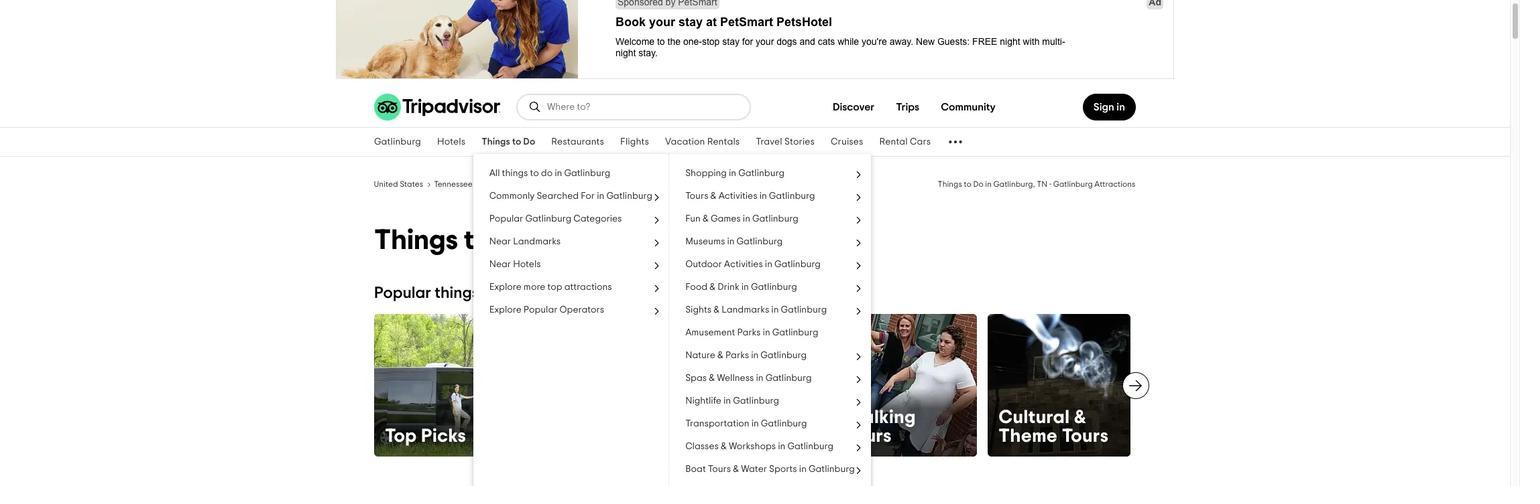 Task type: locate. For each thing, give the bounding box(es) containing it.
0 vertical spatial do
[[541, 169, 553, 178]]

near for near landmarks
[[490, 237, 511, 247]]

outdoor
[[686, 260, 722, 270]]

gatlinburg down "shopping"
[[668, 180, 707, 188]]

gatlinburg up "united states" 'link'
[[374, 137, 421, 147]]

2 explore from the top
[[490, 306, 522, 315]]

gatlinburg up categories
[[607, 192, 653, 201]]

more
[[524, 283, 546, 292]]

2 near from the top
[[490, 260, 511, 270]]

gatlinburg up sports
[[788, 443, 834, 452]]

hotels down tripadvisor image
[[437, 137, 466, 147]]

search image
[[528, 101, 542, 114]]

& right 'spas'
[[709, 374, 715, 384]]

0 vertical spatial hotels
[[437, 137, 466, 147]]

gatlinburg up sights & landmarks in gatlinburg link at the bottom of page
[[751, 283, 797, 292]]

1 horizontal spatial things
[[502, 169, 528, 178]]

in down games
[[728, 237, 735, 247]]

0 horizontal spatial landmarks
[[513, 237, 561, 247]]

united
[[374, 180, 398, 188]]

water
[[742, 465, 767, 475]]

2 vertical spatial parks
[[755, 428, 803, 446]]

0 vertical spatial parks
[[738, 329, 761, 338]]

& for cultural
[[1074, 409, 1087, 428]]

0 vertical spatial landmarks
[[513, 237, 561, 247]]

0 vertical spatial things to do in gatlinburg
[[612, 180, 707, 188]]

gatlinburg inside museums in gatlinburg link
[[737, 237, 783, 247]]

travel stories
[[756, 137, 815, 147]]

gatlinburg up for
[[565, 169, 611, 178]]

near
[[490, 237, 511, 247], [490, 260, 511, 270]]

in right drink
[[742, 283, 749, 292]]

0 horizontal spatial theme
[[692, 428, 751, 446]]

states
[[400, 180, 424, 188]]

for
[[581, 192, 595, 201]]

amusement
[[686, 329, 736, 338]]

explore inside "explore popular operators" button
[[490, 306, 522, 315]]

landmarks inside button
[[513, 237, 561, 247]]

searched
[[537, 192, 579, 201]]

to down flights link on the left
[[638, 180, 646, 188]]

do left more
[[501, 286, 521, 302]]

nightlife in gatlinburg link
[[670, 390, 871, 413]]

1 vertical spatial things
[[435, 286, 479, 302]]

wellness
[[717, 374, 754, 384]]

things
[[482, 137, 510, 147], [612, 180, 636, 188], [938, 180, 963, 188], [374, 227, 458, 255]]

None search field
[[518, 95, 750, 119]]

0 horizontal spatial hotels
[[437, 137, 466, 147]]

to down near hotels
[[483, 286, 498, 302]]

& right cultural at the bottom right of page
[[1074, 409, 1087, 428]]

do
[[523, 137, 535, 147], [648, 180, 658, 188], [974, 180, 984, 188], [496, 227, 531, 255]]

gatlinburg up amusement parks in gatlinburg link
[[781, 306, 827, 315]]

1 vertical spatial parks
[[726, 351, 749, 361]]

& right fun
[[703, 215, 709, 224]]

gatlinburg inside nightlife in gatlinburg link
[[733, 397, 780, 406]]

travel stories link
[[748, 128, 823, 156]]

boat tours & water sports in gatlinburg
[[686, 465, 855, 475]]

spas & wellness in gatlinburg
[[686, 374, 812, 384]]

gatlinburg down "searched"
[[526, 215, 572, 224]]

stories
[[785, 137, 815, 147]]

activities up food & drink in gatlinburg
[[724, 260, 763, 270]]

gatlinburg down museums in gatlinburg link
[[775, 260, 821, 270]]

sign in link
[[1083, 94, 1136, 121]]

do up near hotels
[[496, 227, 531, 255]]

do inside all things to do in gatlinburg link
[[541, 169, 553, 178]]

flights link
[[612, 128, 657, 156]]

& right the sights
[[714, 306, 720, 315]]

0 horizontal spatial do
[[501, 286, 521, 302]]

gatlinburg up tours & activities in gatlinburg link
[[739, 169, 785, 178]]

previous image
[[366, 378, 382, 394]]

0 vertical spatial activities
[[719, 192, 758, 201]]

1 vertical spatial near
[[490, 260, 511, 270]]

next image
[[1128, 378, 1144, 394]]

theme parks link
[[681, 315, 824, 457]]

0 vertical spatial explore
[[490, 283, 522, 292]]

sights
[[686, 306, 712, 315]]

gatlinburg up fun & games in gatlinburg link
[[769, 192, 816, 201]]

walking
[[845, 409, 916, 428]]

do for all things to do in gatlinburg
[[541, 169, 553, 178]]

1 horizontal spatial do
[[541, 169, 553, 178]]

things down flights
[[612, 180, 636, 188]]

near landmarks
[[490, 237, 561, 247]]

1 vertical spatial popular
[[374, 286, 431, 302]]

top
[[548, 283, 563, 292]]

Search search field
[[547, 101, 739, 113]]

2 vertical spatial popular
[[524, 306, 558, 315]]

0 horizontal spatial things
[[435, 286, 479, 302]]

landmarks down food & drink in gatlinburg
[[722, 306, 770, 315]]

attractions
[[1095, 180, 1136, 188]]

things down states
[[374, 227, 458, 255]]

to up commonly
[[530, 169, 539, 178]]

community
[[941, 102, 996, 113]]

0 vertical spatial things
[[502, 169, 528, 178]]

gatlinburg up nightlife in gatlinburg link
[[766, 374, 812, 384]]

1 near from the top
[[490, 237, 511, 247]]

& left water
[[733, 465, 739, 475]]

gatlinburg up museums in gatlinburg link
[[753, 215, 799, 224]]

food & drink in gatlinburg link
[[670, 276, 871, 299]]

to up near hotels
[[464, 227, 490, 255]]

near down near landmarks
[[490, 260, 511, 270]]

gatlinburg,
[[994, 180, 1035, 188]]

nature
[[686, 351, 716, 361]]

classes & workshops in gatlinburg link
[[670, 436, 871, 459]]

do up "searched"
[[541, 169, 553, 178]]

1 horizontal spatial theme
[[999, 428, 1058, 446]]

& inside "cultural & theme tours"
[[1074, 409, 1087, 428]]

workshops
[[729, 443, 776, 452]]

gatlinburg inside transportation in gatlinburg link
[[761, 420, 807, 429]]

united states link
[[374, 178, 424, 189]]

hotels down near landmarks
[[513, 260, 541, 270]]

in inside button
[[597, 192, 605, 201]]

parks inside nature & parks in gatlinburg link
[[726, 351, 749, 361]]

boat
[[686, 465, 706, 475]]

landmarks
[[513, 237, 561, 247], [722, 306, 770, 315]]

gatlinburg up outdoor activities in gatlinburg
[[737, 237, 783, 247]]

gatlinburg inside tours & activities in gatlinburg link
[[769, 192, 816, 201]]

do for popular things to do
[[501, 286, 521, 302]]

&
[[711, 192, 717, 201], [703, 215, 709, 224], [710, 283, 716, 292], [714, 306, 720, 315], [718, 351, 724, 361], [709, 374, 715, 384], [1074, 409, 1087, 428], [721, 443, 727, 452], [733, 465, 739, 475]]

tours inside "cultural & theme tours"
[[1062, 428, 1109, 446]]

community button
[[930, 94, 1007, 121]]

in up amusement parks in gatlinburg link
[[772, 306, 779, 315]]

tours & activities in gatlinburg link
[[670, 185, 871, 208]]

gatlinburg right sports
[[809, 465, 855, 475]]

theme parks
[[692, 428, 803, 446]]

gatlinburg up the classes & workshops in gatlinburg link
[[761, 420, 807, 429]]

top picks
[[385, 428, 466, 446]]

gatlinburg down amusement parks in gatlinburg link
[[761, 351, 807, 361]]

things to do in gatlinburg down popular gatlinburg categories
[[374, 227, 701, 255]]

attractions
[[565, 283, 612, 292]]

vacation rentals
[[665, 137, 740, 147]]

popular inside popular gatlinburg categories button
[[490, 215, 524, 224]]

in right for
[[597, 192, 605, 201]]

1 vertical spatial landmarks
[[722, 306, 770, 315]]

transportation in gatlinburg link
[[670, 413, 871, 436]]

things
[[502, 169, 528, 178], [435, 286, 479, 302]]

walking tours link
[[834, 315, 977, 457]]

parks
[[738, 329, 761, 338], [726, 351, 749, 361], [755, 428, 803, 446]]

sign
[[1094, 102, 1114, 113]]

gatlinburg inside shopping in gatlinburg link
[[739, 169, 785, 178]]

explore for explore more top attractions
[[490, 283, 522, 292]]

2 horizontal spatial popular
[[524, 306, 558, 315]]

all things to do in gatlinburg
[[490, 169, 611, 178]]

things to do in gatlinburg down "shopping"
[[612, 180, 707, 188]]

& right classes
[[721, 443, 727, 452]]

1 theme from the left
[[692, 428, 751, 446]]

tours
[[686, 192, 709, 201], [845, 428, 892, 446], [1062, 428, 1109, 446], [708, 465, 731, 475]]

gatlinburg inside nature & parks in gatlinburg link
[[761, 351, 807, 361]]

1 vertical spatial explore
[[490, 306, 522, 315]]

& left drink
[[710, 283, 716, 292]]

1 vertical spatial hotels
[[513, 260, 541, 270]]

in up fun & games in gatlinburg link
[[760, 192, 767, 201]]

things to do
[[482, 137, 535, 147]]

in up "searched"
[[555, 169, 563, 178]]

things to do link
[[474, 128, 543, 156]]

fun
[[686, 215, 701, 224]]

0 horizontal spatial popular
[[374, 286, 431, 302]]

popular inside "explore popular operators" button
[[524, 306, 558, 315]]

sights & landmarks in gatlinburg link
[[670, 299, 871, 322]]

gatlinburg inside food & drink in gatlinburg link
[[751, 283, 797, 292]]

near landmarks button
[[474, 231, 669, 253]]

rental
[[880, 137, 908, 147]]

tours inside 'walking tours'
[[845, 428, 892, 446]]

in down amusement parks in gatlinburg
[[752, 351, 759, 361]]

gatlinburg inside the classes & workshops in gatlinburg link
[[788, 443, 834, 452]]

discover button
[[822, 94, 885, 121]]

flights
[[620, 137, 649, 147]]

popular for popular things to do
[[374, 286, 431, 302]]

& for spas
[[709, 374, 715, 384]]

gatlinburg down spas & wellness in gatlinburg
[[733, 397, 780, 406]]

transportation
[[686, 420, 750, 429]]

explore inside explore more top attractions button
[[490, 283, 522, 292]]

& right nature
[[718, 351, 724, 361]]

parks inside theme parks link
[[755, 428, 803, 446]]

2 theme from the left
[[999, 428, 1058, 446]]

activities
[[719, 192, 758, 201], [724, 260, 763, 270]]

cultural
[[999, 409, 1070, 428]]

1 explore from the top
[[490, 283, 522, 292]]

do down the search image
[[523, 137, 535, 147]]

gatlinburg inside sights & landmarks in gatlinburg link
[[781, 306, 827, 315]]

gatlinburg inside popular gatlinburg categories button
[[526, 215, 572, 224]]

parks inside amusement parks in gatlinburg link
[[738, 329, 761, 338]]

1 horizontal spatial hotels
[[513, 260, 541, 270]]

& for sights
[[714, 306, 720, 315]]

spas & wellness in gatlinburg link
[[670, 367, 871, 390]]

cultural & theme tours link
[[988, 315, 1131, 457]]

in down popular gatlinburg categories
[[537, 227, 559, 255]]

& for tours
[[711, 192, 717, 201]]

0 vertical spatial near
[[490, 237, 511, 247]]

near up near hotels
[[490, 237, 511, 247]]

near hotels
[[490, 260, 541, 270]]

gatlinburg inside commonly searched for in gatlinburg button
[[607, 192, 653, 201]]

gatlinburg up nature & parks in gatlinburg link
[[773, 329, 819, 338]]

to up "all things to do in gatlinburg"
[[512, 137, 521, 147]]

1 horizontal spatial popular
[[490, 215, 524, 224]]

& down "shopping"
[[711, 192, 717, 201]]

activities down the shopping in gatlinburg
[[719, 192, 758, 201]]

tours inside 'link'
[[708, 465, 731, 475]]

shopping in gatlinburg
[[686, 169, 785, 178]]

things for popular
[[435, 286, 479, 302]]

near inside button
[[490, 237, 511, 247]]

0 vertical spatial popular
[[490, 215, 524, 224]]

explore more top attractions button
[[474, 276, 669, 299]]

in left gatlinburg,
[[986, 180, 992, 188]]

1 vertical spatial do
[[501, 286, 521, 302]]

walking tours
[[845, 409, 916, 446]]

tennessee
[[434, 180, 473, 188]]

in right wellness
[[756, 374, 764, 384]]

near inside button
[[490, 260, 511, 270]]

in up nature & parks in gatlinburg link
[[763, 329, 771, 338]]

things to do in gatlinburg
[[612, 180, 707, 188], [374, 227, 701, 255]]

nature & parks in gatlinburg link
[[670, 345, 871, 367]]

in right sports
[[800, 465, 807, 475]]

landmarks down popular gatlinburg categories
[[513, 237, 561, 247]]



Task type: vqa. For each thing, say whether or not it's contained in the screenshot.
location.
no



Task type: describe. For each thing, give the bounding box(es) containing it.
vacation
[[665, 137, 705, 147]]

popular for popular gatlinburg categories
[[490, 215, 524, 224]]

gatlinburg inside gatlinburg link
[[374, 137, 421, 147]]

boat tours & water sports in gatlinburg link
[[670, 459, 871, 481]]

nightlife in gatlinburg
[[686, 397, 780, 406]]

top
[[385, 428, 417, 446]]

sights & landmarks in gatlinburg
[[686, 306, 827, 315]]

operators
[[560, 306, 605, 315]]

classes & workshops in gatlinburg
[[686, 443, 834, 452]]

to inside the things to do link
[[512, 137, 521, 147]]

gatlinburg inside outdoor activities in gatlinburg link
[[775, 260, 821, 270]]

tours & activities in gatlinburg
[[686, 192, 816, 201]]

1 vertical spatial things to do in gatlinburg
[[374, 227, 701, 255]]

1 horizontal spatial landmarks
[[722, 306, 770, 315]]

hotels inside button
[[513, 260, 541, 270]]

& for nature
[[718, 351, 724, 361]]

commonly
[[490, 192, 535, 201]]

in right games
[[743, 215, 751, 224]]

near for near hotels
[[490, 260, 511, 270]]

all things to do in gatlinburg link
[[474, 162, 669, 185]]

amusement parks in gatlinburg
[[686, 329, 819, 338]]

gatlinburg link
[[366, 128, 429, 156]]

museums in gatlinburg
[[686, 237, 783, 247]]

fun & games in gatlinburg
[[686, 215, 799, 224]]

& for food
[[710, 283, 716, 292]]

do left gatlinburg,
[[974, 180, 984, 188]]

sports
[[770, 465, 798, 475]]

gatlinburg inside boat tours & water sports in gatlinburg 'link'
[[809, 465, 855, 475]]

parks for amusement
[[738, 329, 761, 338]]

restaurants
[[551, 137, 604, 147]]

explore popular operators
[[490, 306, 605, 315]]

popular things to do
[[374, 286, 521, 302]]

in up sports
[[778, 443, 786, 452]]

do down flights
[[648, 180, 658, 188]]

trips
[[896, 102, 920, 113]]

top picks link
[[374, 315, 517, 457]]

1 vertical spatial activities
[[724, 260, 763, 270]]

in right "shopping"
[[729, 169, 737, 178]]

restaurants link
[[543, 128, 612, 156]]

popular gatlinburg categories
[[490, 215, 622, 224]]

in up workshops
[[752, 420, 759, 429]]

games
[[711, 215, 741, 224]]

tripadvisor image
[[374, 94, 500, 121]]

near hotels button
[[474, 253, 669, 276]]

in down museums in gatlinburg link
[[765, 260, 773, 270]]

nature & parks in gatlinburg
[[686, 351, 807, 361]]

(tn)
[[475, 180, 489, 188]]

discover
[[833, 102, 875, 113]]

outdoor activities in gatlinburg link
[[670, 253, 871, 276]]

rentals
[[707, 137, 740, 147]]

rental cars
[[880, 137, 931, 147]]

& inside 'link'
[[733, 465, 739, 475]]

cruises
[[831, 137, 863, 147]]

museums
[[686, 237, 725, 247]]

cruises link
[[823, 128, 871, 156]]

things down the rental cars link in the right top of the page
[[938, 180, 963, 188]]

theme inside "cultural & theme tours"
[[999, 428, 1058, 446]]

commonly searched for in gatlinburg button
[[474, 185, 669, 208]]

categories
[[574, 215, 622, 224]]

food & drink in gatlinburg
[[686, 283, 797, 292]]

-
[[1050, 180, 1052, 188]]

in right sign
[[1117, 102, 1125, 113]]

in right nightlife
[[724, 397, 731, 406]]

gatlinburg inside amusement parks in gatlinburg link
[[773, 329, 819, 338]]

parks for theme
[[755, 428, 803, 446]]

things up all
[[482, 137, 510, 147]]

shopping
[[686, 169, 727, 178]]

explore more top attractions
[[490, 283, 612, 292]]

cultural & theme tours
[[999, 409, 1109, 446]]

food
[[686, 283, 708, 292]]

gatlinburg inside fun & games in gatlinburg link
[[753, 215, 799, 224]]

all
[[490, 169, 500, 178]]

to left gatlinburg,
[[964, 180, 972, 188]]

in down vacation
[[660, 180, 666, 188]]

commonly searched for in gatlinburg
[[490, 192, 653, 201]]

do inside the things to do link
[[523, 137, 535, 147]]

drink
[[718, 283, 740, 292]]

shopping in gatlinburg link
[[670, 162, 871, 185]]

gatlinburg inside spas & wellness in gatlinburg link
[[766, 374, 812, 384]]

popular gatlinburg categories button
[[474, 208, 669, 231]]

things for all
[[502, 169, 528, 178]]

& for fun
[[703, 215, 709, 224]]

picks
[[421, 428, 466, 446]]

transportation in gatlinburg
[[686, 420, 807, 429]]

gatlinburg right -
[[1054, 180, 1093, 188]]

to inside all things to do in gatlinburg link
[[530, 169, 539, 178]]

& for classes
[[721, 443, 727, 452]]

explore for explore popular operators
[[490, 306, 522, 315]]

trips button
[[885, 94, 930, 121]]

amusement parks in gatlinburg link
[[670, 322, 871, 345]]

tennessee (tn) link
[[434, 178, 489, 189]]

gatlinburg down categories
[[565, 227, 701, 255]]

travel
[[756, 137, 782, 147]]

things to do in gatlinburg, tn - gatlinburg attractions
[[938, 180, 1136, 188]]

outdoor activities in gatlinburg
[[686, 260, 821, 270]]

theme inside theme parks link
[[692, 428, 751, 446]]

classes
[[686, 443, 719, 452]]

advertisement region
[[0, 0, 1510, 82]]

tennessee (tn)
[[434, 180, 489, 188]]

rental cars link
[[871, 128, 939, 156]]

cars
[[910, 137, 931, 147]]

in inside 'link'
[[800, 465, 807, 475]]

gatlinburg inside all things to do in gatlinburg link
[[565, 169, 611, 178]]

hotels link
[[429, 128, 474, 156]]

nightlife
[[686, 397, 722, 406]]



